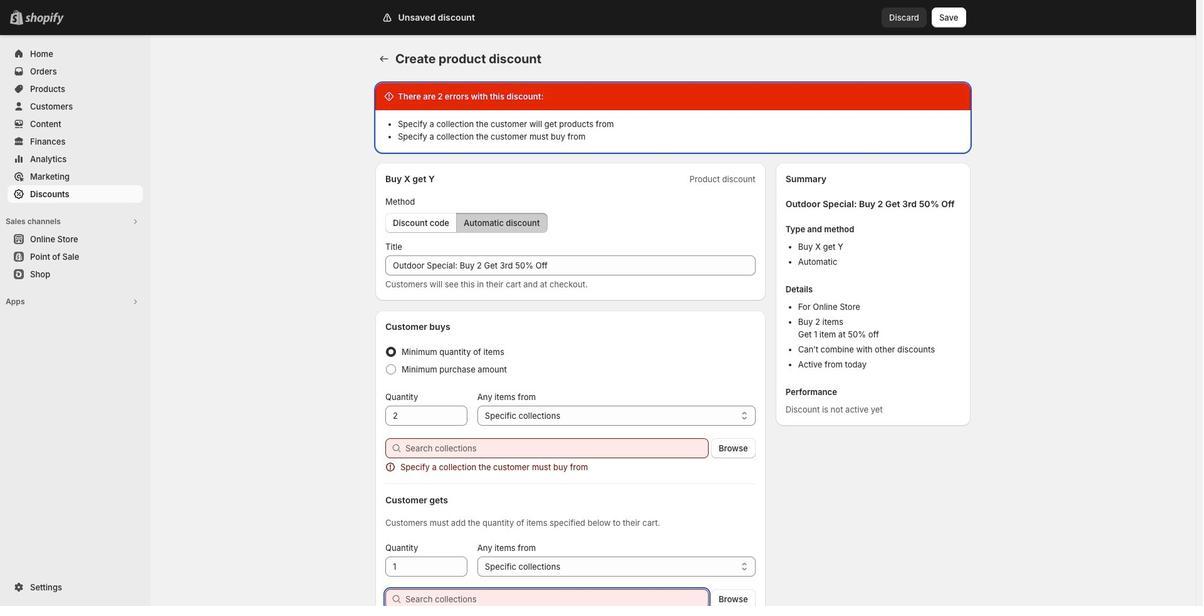 Task type: vqa. For each thing, say whether or not it's contained in the screenshot.
users and permissions
no



Task type: describe. For each thing, give the bounding box(es) containing it.
1 search collections text field from the top
[[406, 439, 709, 459]]



Task type: locate. For each thing, give the bounding box(es) containing it.
0 vertical spatial search collections text field
[[406, 439, 709, 459]]

1 vertical spatial search collections text field
[[406, 590, 709, 607]]

Search collections text field
[[406, 439, 709, 459], [406, 590, 709, 607]]

shopify image
[[25, 13, 64, 25]]

None text field
[[386, 406, 468, 426]]

None text field
[[386, 256, 756, 276], [386, 557, 468, 577], [386, 256, 756, 276], [386, 557, 468, 577]]

2 search collections text field from the top
[[406, 590, 709, 607]]



